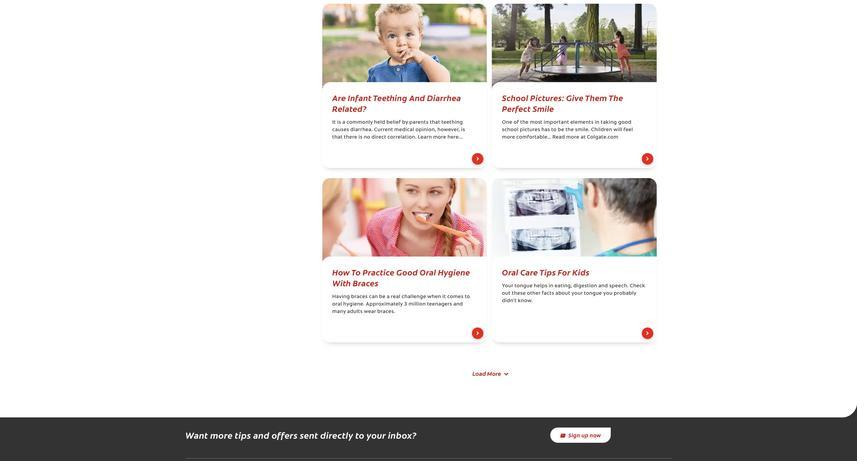Task type: locate. For each thing, give the bounding box(es) containing it.
1 vertical spatial is
[[461, 128, 465, 133]]

in up facts
[[549, 284, 554, 289]]

is
[[337, 120, 341, 125], [461, 128, 465, 133], [359, 135, 363, 140]]

1 oral from the left
[[420, 266, 436, 278]]

to down important
[[552, 128, 557, 133]]

1 horizontal spatial and
[[454, 302, 463, 307]]

that up opinion,
[[430, 120, 440, 125]]

school
[[502, 128, 519, 133]]

oral
[[332, 302, 342, 307]]

1 vertical spatial be
[[379, 295, 386, 300]]

the right of
[[521, 120, 529, 125]]

your tongue helps in eating, digestion and speech. check out these other facts about your tongue you probably didn't know.
[[502, 284, 645, 304]]

oral inside how to practice good oral hygiene with braces
[[420, 266, 436, 278]]

opinion,
[[416, 128, 436, 133]]

however,
[[438, 128, 460, 133]]

comfortable…
[[517, 135, 551, 140]]

0 horizontal spatial your
[[367, 429, 386, 441]]

1 horizontal spatial your
[[572, 291, 583, 296]]

of
[[514, 120, 519, 125]]

0 horizontal spatial to
[[356, 429, 365, 441]]

1 vertical spatial and
[[454, 302, 463, 307]]

the
[[521, 120, 529, 125], [566, 128, 574, 133]]

0 vertical spatial in
[[595, 120, 600, 125]]

didn't
[[502, 299, 517, 304]]

is up the here...
[[461, 128, 465, 133]]

hygiene
[[438, 266, 470, 278]]

1 horizontal spatial to
[[465, 295, 470, 300]]

tongue
[[515, 284, 533, 289], [584, 291, 602, 296]]

0 vertical spatial to
[[552, 128, 557, 133]]

0 vertical spatial a
[[343, 120, 345, 125]]

smile.
[[576, 128, 590, 133]]

a
[[343, 120, 345, 125], [387, 295, 390, 300]]

sign up now link
[[550, 428, 611, 443]]

sign
[[569, 431, 580, 439]]

related?
[[332, 103, 367, 114]]

children
[[591, 128, 613, 133]]

wear
[[364, 309, 376, 314]]

oral right good
[[420, 266, 436, 278]]

1 vertical spatial a
[[387, 295, 390, 300]]

0 horizontal spatial is
[[337, 120, 341, 125]]

belief
[[387, 120, 401, 125]]

1 vertical spatial that
[[332, 135, 343, 140]]

to right comes
[[465, 295, 470, 300]]

your left inbox?
[[367, 429, 386, 441]]

0 horizontal spatial the
[[521, 120, 529, 125]]

them
[[585, 92, 607, 103]]

in inside 'your tongue helps in eating, digestion and speech. check out these other facts about your tongue you probably didn't know.'
[[549, 284, 554, 289]]

2 horizontal spatial and
[[599, 284, 608, 289]]

0 vertical spatial tongue
[[515, 284, 533, 289]]

0 horizontal spatial be
[[379, 295, 386, 300]]

that down "causes"
[[332, 135, 343, 140]]

be up the approximately
[[379, 295, 386, 300]]

more down however,
[[433, 135, 447, 140]]

approximately
[[366, 302, 403, 307]]

0 horizontal spatial oral
[[420, 266, 436, 278]]

1 vertical spatial tongue
[[584, 291, 602, 296]]

in
[[595, 120, 600, 125], [549, 284, 554, 289]]

0 vertical spatial be
[[558, 128, 565, 133]]

2 horizontal spatial to
[[552, 128, 557, 133]]

one of the most important elements in taking good school pictures has to be the smile. children will feel more comfortable… read more at colgate.com
[[502, 120, 633, 140]]

be inside one of the most important elements in taking good school pictures has to be the smile. children will feel more comfortable… read more at colgate.com
[[558, 128, 565, 133]]

1 horizontal spatial in
[[595, 120, 600, 125]]

1 vertical spatial to
[[465, 295, 470, 300]]

the left smile.
[[566, 128, 574, 133]]

is right "it"
[[337, 120, 341, 125]]

taking
[[601, 120, 617, 125]]

more left tips
[[210, 429, 233, 441]]

your
[[502, 284, 514, 289]]

0 vertical spatial that
[[430, 120, 440, 125]]

1 horizontal spatial oral
[[502, 266, 519, 278]]

1 horizontal spatial tongue
[[584, 291, 602, 296]]

other
[[527, 291, 541, 296]]

and up 'you'
[[599, 284, 608, 289]]

want
[[185, 429, 208, 441]]

feel
[[624, 128, 633, 133]]

2 vertical spatial to
[[356, 429, 365, 441]]

1 horizontal spatial be
[[558, 128, 565, 133]]

tongue down digestion
[[584, 291, 602, 296]]

0 vertical spatial and
[[599, 284, 608, 289]]

million
[[409, 302, 426, 307]]

to right directly
[[356, 429, 365, 441]]

smile
[[533, 103, 554, 114]]

0 horizontal spatial in
[[549, 284, 554, 289]]

perfect
[[502, 103, 531, 114]]

infant
[[348, 92, 372, 103]]

speech.
[[610, 284, 629, 289]]

that
[[430, 120, 440, 125], [332, 135, 343, 140]]

and right tips
[[253, 429, 270, 441]]

a left real
[[387, 295, 390, 300]]

1 horizontal spatial a
[[387, 295, 390, 300]]

when
[[428, 295, 441, 300]]

1 vertical spatial your
[[367, 429, 386, 441]]

a up "causes"
[[343, 120, 345, 125]]

to
[[552, 128, 557, 133], [465, 295, 470, 300], [356, 429, 365, 441]]

offers
[[272, 429, 298, 441]]

footer containing are infant teething and diarrhea related?
[[317, 0, 662, 390]]

can
[[369, 295, 378, 300]]

be
[[558, 128, 565, 133], [379, 295, 386, 300]]

commonly
[[347, 120, 373, 125]]

about
[[556, 291, 571, 296]]

1 vertical spatial the
[[566, 128, 574, 133]]

and
[[599, 284, 608, 289], [454, 302, 463, 307], [253, 429, 270, 441]]

the
[[609, 92, 623, 103]]

there
[[344, 135, 357, 140]]

braces
[[351, 295, 368, 300]]

footer
[[317, 0, 662, 390]]

teenagers
[[427, 302, 452, 307]]

comes
[[448, 295, 464, 300]]

2 vertical spatial is
[[359, 135, 363, 140]]

many
[[332, 309, 346, 314]]

and inside 'your tongue helps in eating, digestion and speech. check out these other facts about your tongue you probably didn't know.'
[[599, 284, 608, 289]]

and
[[409, 92, 425, 103]]

your down digestion
[[572, 291, 583, 296]]

challenge
[[402, 295, 426, 300]]

helps
[[534, 284, 548, 289]]

0 horizontal spatial tongue
[[515, 284, 533, 289]]

up
[[582, 431, 589, 439]]

0 vertical spatial your
[[572, 291, 583, 296]]

school pictures: give them the perfect smile
[[502, 92, 623, 114]]

read
[[553, 135, 565, 140]]

oral up the your
[[502, 266, 519, 278]]

sign up now
[[569, 431, 602, 439]]

1 vertical spatial in
[[549, 284, 554, 289]]

sent
[[300, 429, 318, 441]]

be up read
[[558, 128, 565, 133]]

load more
[[473, 370, 501, 378]]

and down comes
[[454, 302, 463, 307]]

in up children
[[595, 120, 600, 125]]

is left no
[[359, 135, 363, 140]]

2 vertical spatial and
[[253, 429, 270, 441]]

your
[[572, 291, 583, 296], [367, 429, 386, 441]]

your inside 'your tongue helps in eating, digestion and speech. check out these other facts about your tongue you probably didn't know.'
[[572, 291, 583, 296]]

tongue up these
[[515, 284, 533, 289]]

0 horizontal spatial a
[[343, 120, 345, 125]]

probably
[[614, 291, 637, 296]]

current
[[374, 128, 393, 133]]

1 horizontal spatial the
[[566, 128, 574, 133]]

directly
[[320, 429, 353, 441]]

pictures:
[[531, 92, 565, 103]]



Task type: vqa. For each thing, say whether or not it's contained in the screenshot.
right Art
no



Task type: describe. For each thing, give the bounding box(es) containing it.
more inside it is a commonly held belief by parents that teething causes diarrhea. current medical opinion, however, is that there is no direct correlation. learn more here...
[[433, 135, 447, 140]]

correlation.
[[388, 135, 417, 140]]

for
[[558, 266, 571, 278]]

braces.
[[377, 309, 395, 314]]

it
[[332, 120, 336, 125]]

facts
[[542, 291, 555, 296]]

more down school
[[502, 135, 515, 140]]

has
[[542, 128, 550, 133]]

digestion
[[574, 284, 598, 289]]

0 horizontal spatial and
[[253, 429, 270, 441]]

to
[[351, 266, 361, 278]]

pictures
[[520, 128, 540, 133]]

causes
[[332, 128, 349, 133]]

good
[[397, 266, 418, 278]]

tips
[[235, 429, 251, 441]]

hygiene.
[[343, 302, 365, 307]]

check
[[630, 284, 645, 289]]

teething
[[442, 120, 463, 125]]

school
[[502, 92, 529, 103]]

teething
[[373, 92, 408, 103]]

most
[[530, 120, 543, 125]]

inbox?
[[388, 429, 417, 441]]

to inside one of the most important elements in taking good school pictures has to be the smile. children will feel more comfortable… read more at colgate.com
[[552, 128, 557, 133]]

2 oral from the left
[[502, 266, 519, 278]]

direct
[[372, 135, 386, 140]]

held
[[374, 120, 385, 125]]

diarrhea.
[[351, 128, 373, 133]]

learn
[[418, 135, 432, 140]]

good
[[619, 120, 632, 125]]

know.
[[518, 299, 533, 304]]

give
[[566, 92, 584, 103]]

one
[[502, 120, 513, 125]]

how
[[332, 266, 350, 278]]

no
[[364, 135, 370, 140]]

how to practice good oral hygiene with braces
[[332, 266, 470, 288]]

elements
[[571, 120, 594, 125]]

you
[[604, 291, 613, 296]]

medical
[[395, 128, 414, 133]]

with
[[332, 277, 351, 288]]

adults
[[347, 309, 363, 314]]

oral care tips for kids
[[502, 266, 590, 278]]

parents
[[410, 120, 429, 125]]

at
[[581, 135, 586, 140]]

be inside having braces can be a real challenge when it comes to oral hygiene. approximately 3 million teenagers and many adults wear braces.
[[379, 295, 386, 300]]

more left "at" at the right top of the page
[[567, 135, 580, 140]]

colgate.com
[[587, 135, 619, 140]]

will
[[614, 128, 623, 133]]

eating,
[[555, 284, 572, 289]]

tips
[[540, 266, 556, 278]]

load more button
[[464, 366, 515, 381]]

a inside it is a commonly held belief by parents that teething causes diarrhea. current medical opinion, however, is that there is no direct correlation. learn more here...
[[343, 120, 345, 125]]

0 vertical spatial the
[[521, 120, 529, 125]]

3
[[404, 302, 408, 307]]

here...
[[448, 135, 463, 140]]

braces
[[353, 277, 379, 288]]

it is a commonly held belief by parents that teething causes diarrhea. current medical opinion, however, is that there is no direct correlation. learn more here...
[[332, 120, 465, 140]]

are infant teething and diarrhea related?
[[332, 92, 461, 114]]

by
[[402, 120, 408, 125]]

diarrhea
[[427, 92, 461, 103]]

rounded corner image
[[843, 403, 858, 417]]

0 vertical spatial is
[[337, 120, 341, 125]]

1 horizontal spatial is
[[359, 135, 363, 140]]

are
[[332, 92, 346, 103]]

now
[[590, 431, 602, 439]]

1 horizontal spatial that
[[430, 120, 440, 125]]

in inside one of the most important elements in taking good school pictures has to be the smile. children will feel more comfortable… read more at colgate.com
[[595, 120, 600, 125]]

2 horizontal spatial is
[[461, 128, 465, 133]]

and inside having braces can be a real challenge when it comes to oral hygiene. approximately 3 million teenagers and many adults wear braces.
[[454, 302, 463, 307]]

kids
[[573, 266, 590, 278]]

0 horizontal spatial that
[[332, 135, 343, 140]]

to inside having braces can be a real challenge when it comes to oral hygiene. approximately 3 million teenagers and many adults wear braces.
[[465, 295, 470, 300]]

out
[[502, 291, 511, 296]]

it
[[443, 295, 446, 300]]

practice
[[363, 266, 395, 278]]

a inside having braces can be a real challenge when it comes to oral hygiene. approximately 3 million teenagers and many adults wear braces.
[[387, 295, 390, 300]]

care
[[521, 266, 538, 278]]

these
[[512, 291, 526, 296]]

having
[[332, 295, 350, 300]]

important
[[544, 120, 569, 125]]



